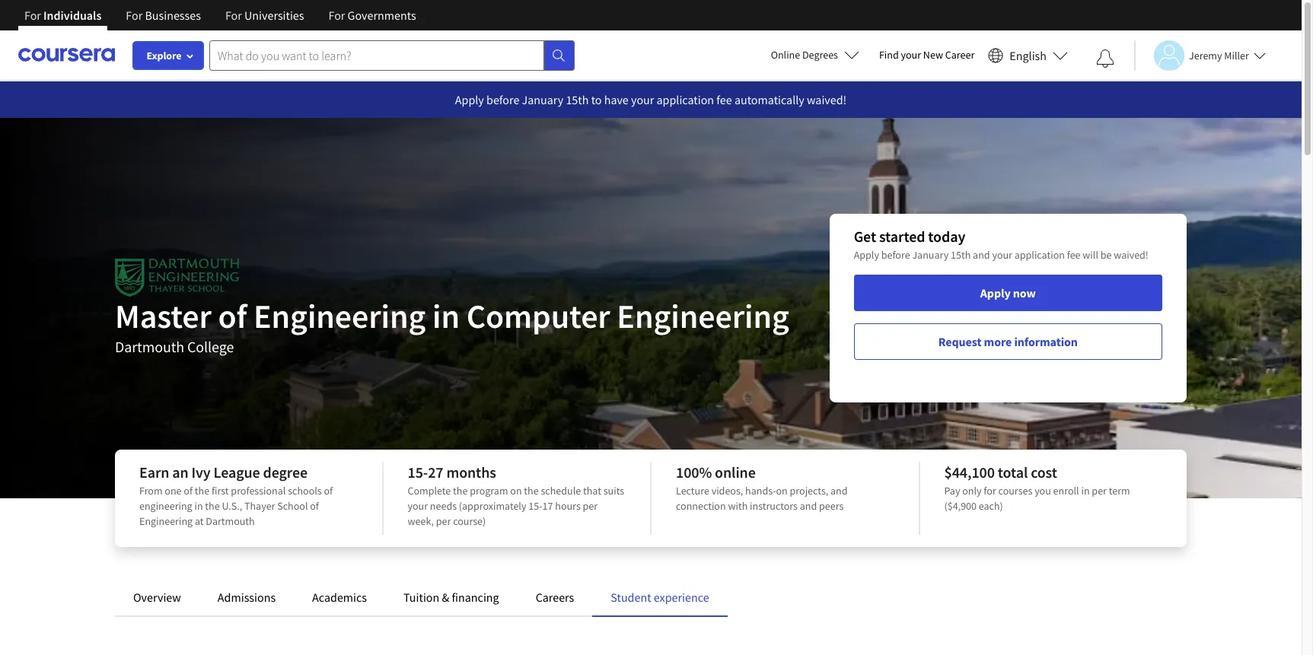 Task type: locate. For each thing, give the bounding box(es) containing it.
the
[[195, 484, 209, 498], [453, 484, 468, 498], [524, 484, 539, 498], [205, 499, 220, 513]]

waived!
[[807, 92, 847, 107], [1114, 248, 1149, 262]]

None search field
[[209, 40, 575, 70]]

0 horizontal spatial per
[[436, 515, 451, 528]]

in inside master of engineering in computer engineering dartmouth college
[[432, 295, 460, 337]]

15- up complete
[[408, 463, 428, 482]]

started
[[879, 227, 925, 246]]

0 vertical spatial apply
[[455, 92, 484, 107]]

$44,100 total cost pay only for courses you enroll in per term ($4,900 each)
[[944, 463, 1130, 513]]

january inside get started today apply before january 15th and your application fee will be waived!
[[912, 248, 949, 262]]

financing
[[452, 590, 499, 605]]

1 for from the left
[[24, 8, 41, 23]]

0 vertical spatial 15-
[[408, 463, 428, 482]]

15-
[[408, 463, 428, 482], [529, 499, 542, 513]]

1 horizontal spatial 15-
[[529, 499, 542, 513]]

100%
[[676, 463, 712, 482]]

0 horizontal spatial on
[[510, 484, 522, 498]]

dartmouth down u.s.,
[[206, 515, 255, 528]]

for for individuals
[[24, 8, 41, 23]]

apply inside get started today apply before january 15th and your application fee will be waived!
[[854, 248, 879, 262]]

0 vertical spatial waived!
[[807, 92, 847, 107]]

your inside the 15-27 months complete the program on the schedule that suits your needs (approximately 15-17 hours per week, per course)
[[408, 499, 428, 513]]

per down that
[[583, 499, 598, 513]]

find your new career
[[879, 48, 975, 62]]

dartmouth college logo image
[[115, 259, 240, 297]]

0 vertical spatial per
[[1092, 484, 1107, 498]]

1 horizontal spatial engineering
[[253, 295, 426, 337]]

waived! right be
[[1114, 248, 1149, 262]]

1 horizontal spatial before
[[881, 248, 910, 262]]

1 vertical spatial in
[[1081, 484, 1090, 498]]

2 vertical spatial and
[[800, 499, 817, 513]]

of
[[218, 295, 247, 337], [184, 484, 193, 498], [324, 484, 333, 498], [310, 499, 319, 513]]

4 for from the left
[[329, 8, 345, 23]]

earn an ivy league degree from one of the first professional schools of engineering in the u.s., thayer school of engineering at dartmouth
[[139, 463, 333, 528]]

coursera image
[[18, 43, 115, 67]]

jeremy
[[1189, 48, 1222, 62]]

(approximately
[[459, 499, 526, 513]]

0 horizontal spatial january
[[522, 92, 564, 107]]

2 vertical spatial apply
[[980, 285, 1011, 301]]

fee left will
[[1067, 248, 1081, 262]]

league
[[214, 463, 260, 482]]

before
[[486, 92, 519, 107], [881, 248, 910, 262]]

governments
[[348, 8, 416, 23]]

application up 'now'
[[1015, 248, 1065, 262]]

1 vertical spatial and
[[831, 484, 848, 498]]

1 vertical spatial january
[[912, 248, 949, 262]]

application right have
[[657, 92, 714, 107]]

0 horizontal spatial fee
[[717, 92, 732, 107]]

college
[[187, 337, 234, 356]]

0 vertical spatial dartmouth
[[115, 337, 184, 356]]

100% online lecture videos, hands-on projects, and connection with instructors and peers
[[676, 463, 848, 513]]

2 horizontal spatial per
[[1092, 484, 1107, 498]]

january left to
[[522, 92, 564, 107]]

apply
[[455, 92, 484, 107], [854, 248, 879, 262], [980, 285, 1011, 301]]

2 vertical spatial in
[[194, 499, 203, 513]]

0 horizontal spatial in
[[194, 499, 203, 513]]

your inside get started today apply before january 15th and your application fee will be waived!
[[992, 248, 1012, 262]]

each)
[[979, 499, 1003, 513]]

per down needs
[[436, 515, 451, 528]]

1 horizontal spatial and
[[831, 484, 848, 498]]

17
[[542, 499, 553, 513]]

and for get started today
[[973, 248, 990, 262]]

will
[[1083, 248, 1098, 262]]

2 horizontal spatial apply
[[980, 285, 1011, 301]]

1 vertical spatial dartmouth
[[206, 515, 255, 528]]

your up week,
[[408, 499, 428, 513]]

for universities
[[225, 8, 304, 23]]

on up instructors
[[776, 484, 788, 498]]

2 horizontal spatial in
[[1081, 484, 1090, 498]]

january down today
[[912, 248, 949, 262]]

waived! down degrees
[[807, 92, 847, 107]]

0 vertical spatial and
[[973, 248, 990, 262]]

dartmouth inside master of engineering in computer engineering dartmouth college
[[115, 337, 184, 356]]

for
[[984, 484, 996, 498]]

english button
[[982, 30, 1074, 80]]

$44,100
[[944, 463, 995, 482]]

student experience link
[[611, 590, 709, 605]]

What do you want to learn? text field
[[209, 40, 544, 70]]

with
[[728, 499, 748, 513]]

1 vertical spatial apply
[[854, 248, 879, 262]]

that
[[583, 484, 601, 498]]

1 on from the left
[[510, 484, 522, 498]]

dartmouth
[[115, 337, 184, 356], [206, 515, 255, 528]]

miller
[[1224, 48, 1249, 62]]

and up peers
[[831, 484, 848, 498]]

0 horizontal spatial apply
[[455, 92, 484, 107]]

and inside get started today apply before january 15th and your application fee will be waived!
[[973, 248, 990, 262]]

first
[[212, 484, 229, 498]]

and up 'apply now'
[[973, 248, 990, 262]]

new
[[923, 48, 943, 62]]

on right program
[[510, 484, 522, 498]]

1 horizontal spatial on
[[776, 484, 788, 498]]

15th down today
[[951, 248, 971, 262]]

0 vertical spatial 15th
[[566, 92, 589, 107]]

0 vertical spatial application
[[657, 92, 714, 107]]

1 vertical spatial fee
[[1067, 248, 1081, 262]]

the left first
[[195, 484, 209, 498]]

&
[[442, 590, 449, 605]]

apply inside button
[[980, 285, 1011, 301]]

fee inside get started today apply before january 15th and your application fee will be waived!
[[1067, 248, 1081, 262]]

your up apply now button
[[992, 248, 1012, 262]]

master
[[115, 295, 212, 337]]

for left universities
[[225, 8, 242, 23]]

0 vertical spatial in
[[432, 295, 460, 337]]

1 horizontal spatial per
[[583, 499, 598, 513]]

total
[[998, 463, 1028, 482]]

fee left automatically on the top
[[717, 92, 732, 107]]

of right master
[[218, 295, 247, 337]]

1 vertical spatial per
[[583, 499, 598, 513]]

engineering
[[139, 499, 192, 513]]

overview
[[133, 590, 181, 605]]

your
[[901, 48, 921, 62], [631, 92, 654, 107], [992, 248, 1012, 262], [408, 499, 428, 513]]

student
[[611, 590, 651, 605]]

for left businesses
[[126, 8, 143, 23]]

hands-
[[745, 484, 776, 498]]

instructors
[[750, 499, 798, 513]]

1 vertical spatial 15-
[[529, 499, 542, 513]]

request more information button
[[854, 324, 1162, 360]]

pay
[[944, 484, 960, 498]]

master of engineering in computer engineering dartmouth college
[[115, 295, 789, 356]]

1 horizontal spatial 15th
[[951, 248, 971, 262]]

for businesses
[[126, 8, 201, 23]]

for left individuals
[[24, 8, 41, 23]]

and
[[973, 248, 990, 262], [831, 484, 848, 498], [800, 499, 817, 513]]

on inside 100% online lecture videos, hands-on projects, and connection with instructors and peers
[[776, 484, 788, 498]]

the left schedule
[[524, 484, 539, 498]]

0 horizontal spatial dartmouth
[[115, 337, 184, 356]]

of right one on the bottom left of page
[[184, 484, 193, 498]]

2 on from the left
[[776, 484, 788, 498]]

degree
[[263, 463, 308, 482]]

1 vertical spatial application
[[1015, 248, 1065, 262]]

complete
[[408, 484, 451, 498]]

2 horizontal spatial and
[[973, 248, 990, 262]]

1 horizontal spatial january
[[912, 248, 949, 262]]

suits
[[603, 484, 624, 498]]

in inside earn an ivy league degree from one of the first professional schools of engineering in the u.s., thayer school of engineering at dartmouth
[[194, 499, 203, 513]]

1 horizontal spatial waived!
[[1114, 248, 1149, 262]]

for left governments
[[329, 8, 345, 23]]

0 horizontal spatial engineering
[[139, 515, 193, 528]]

schools
[[288, 484, 322, 498]]

january
[[522, 92, 564, 107], [912, 248, 949, 262]]

1 horizontal spatial application
[[1015, 248, 1065, 262]]

15th left to
[[566, 92, 589, 107]]

per left term
[[1092, 484, 1107, 498]]

1 vertical spatial before
[[881, 248, 910, 262]]

1 horizontal spatial in
[[432, 295, 460, 337]]

lecture
[[676, 484, 709, 498]]

1 horizontal spatial apply
[[854, 248, 879, 262]]

in
[[432, 295, 460, 337], [1081, 484, 1090, 498], [194, 499, 203, 513]]

1 vertical spatial 15th
[[951, 248, 971, 262]]

in inside $44,100 total cost pay only for courses you enroll in per term ($4,900 each)
[[1081, 484, 1090, 498]]

1 horizontal spatial dartmouth
[[206, 515, 255, 528]]

at
[[195, 515, 204, 528]]

dartmouth left college
[[115, 337, 184, 356]]

apply for apply before january 15th to have your application fee automatically waived!
[[455, 92, 484, 107]]

apply now
[[980, 285, 1036, 301]]

1 horizontal spatial fee
[[1067, 248, 1081, 262]]

2 for from the left
[[126, 8, 143, 23]]

3 for from the left
[[225, 8, 242, 23]]

1 vertical spatial waived!
[[1114, 248, 1149, 262]]

academics link
[[312, 590, 367, 605]]

and down "projects,"
[[800, 499, 817, 513]]

0 vertical spatial before
[[486, 92, 519, 107]]

15- down schedule
[[529, 499, 542, 513]]

waived! inside get started today apply before january 15th and your application fee will be waived!
[[1114, 248, 1149, 262]]



Task type: describe. For each thing, give the bounding box(es) containing it.
computer
[[466, 295, 610, 337]]

months
[[446, 463, 496, 482]]

earn
[[139, 463, 169, 482]]

the down months
[[453, 484, 468, 498]]

more
[[984, 334, 1012, 349]]

on inside the 15-27 months complete the program on the schedule that suits your needs (approximately 15-17 hours per week, per course)
[[510, 484, 522, 498]]

show notifications image
[[1096, 49, 1115, 68]]

term
[[1109, 484, 1130, 498]]

for governments
[[329, 8, 416, 23]]

admissions link
[[218, 590, 276, 605]]

online
[[715, 463, 756, 482]]

per inside $44,100 total cost pay only for courses you enroll in per term ($4,900 each)
[[1092, 484, 1107, 498]]

overview link
[[133, 590, 181, 605]]

you
[[1035, 484, 1051, 498]]

thayer
[[244, 499, 275, 513]]

0 horizontal spatial 15-
[[408, 463, 428, 482]]

your right find
[[901, 48, 921, 62]]

peers
[[819, 499, 844, 513]]

course)
[[453, 515, 486, 528]]

0 vertical spatial fee
[[717, 92, 732, 107]]

explore button
[[133, 42, 203, 69]]

careers
[[536, 590, 574, 605]]

($4,900
[[944, 499, 977, 513]]

professional
[[231, 484, 286, 498]]

request more information
[[939, 334, 1078, 349]]

tuition
[[404, 590, 439, 605]]

0 horizontal spatial application
[[657, 92, 714, 107]]

dartmouth inside earn an ivy league degree from one of the first professional schools of engineering in the u.s., thayer school of engineering at dartmouth
[[206, 515, 255, 528]]

hours
[[555, 499, 581, 513]]

application inside get started today apply before january 15th and your application fee will be waived!
[[1015, 248, 1065, 262]]

for for universities
[[225, 8, 242, 23]]

to
[[591, 92, 602, 107]]

student experience
[[611, 590, 709, 605]]

banner navigation
[[12, 0, 428, 42]]

2 horizontal spatial engineering
[[617, 295, 789, 337]]

your right have
[[631, 92, 654, 107]]

of inside master of engineering in computer engineering dartmouth college
[[218, 295, 247, 337]]

one
[[165, 484, 182, 498]]

today
[[928, 227, 965, 246]]

experience
[[654, 590, 709, 605]]

courses
[[998, 484, 1033, 498]]

for individuals
[[24, 8, 101, 23]]

have
[[604, 92, 629, 107]]

connection
[[676, 499, 726, 513]]

the down first
[[205, 499, 220, 513]]

tuition & financing link
[[404, 590, 499, 605]]

jeremy miller
[[1189, 48, 1249, 62]]

engineering inside earn an ivy league degree from one of the first professional schools of engineering in the u.s., thayer school of engineering at dartmouth
[[139, 515, 193, 528]]

projects,
[[790, 484, 828, 498]]

explore
[[147, 49, 182, 62]]

information
[[1014, 334, 1078, 349]]

week,
[[408, 515, 434, 528]]

businesses
[[145, 8, 201, 23]]

and for 100% online
[[831, 484, 848, 498]]

for for businesses
[[126, 8, 143, 23]]

english
[[1010, 48, 1047, 63]]

careers link
[[536, 590, 574, 605]]

needs
[[430, 499, 457, 513]]

online degrees button
[[759, 38, 872, 72]]

15th inside get started today apply before january 15th and your application fee will be waived!
[[951, 248, 971, 262]]

of right schools
[[324, 484, 333, 498]]

ivy
[[191, 463, 211, 482]]

enroll
[[1053, 484, 1079, 498]]

find
[[879, 48, 899, 62]]

27
[[428, 463, 443, 482]]

apply before january 15th to have your application fee automatically waived!
[[455, 92, 847, 107]]

from
[[139, 484, 163, 498]]

request
[[939, 334, 982, 349]]

0 vertical spatial january
[[522, 92, 564, 107]]

online
[[771, 48, 800, 62]]

2 vertical spatial per
[[436, 515, 451, 528]]

15-27 months complete the program on the schedule that suits your needs (approximately 15-17 hours per week, per course)
[[408, 463, 624, 528]]

0 horizontal spatial before
[[486, 92, 519, 107]]

school
[[277, 499, 308, 513]]

apply for apply now
[[980, 285, 1011, 301]]

degrees
[[802, 48, 838, 62]]

u.s.,
[[222, 499, 242, 513]]

only
[[962, 484, 982, 498]]

online degrees
[[771, 48, 838, 62]]

0 horizontal spatial and
[[800, 499, 817, 513]]

0 horizontal spatial waived!
[[807, 92, 847, 107]]

0 horizontal spatial 15th
[[566, 92, 589, 107]]

program
[[470, 484, 508, 498]]

universities
[[244, 8, 304, 23]]

of down schools
[[310, 499, 319, 513]]

for for governments
[[329, 8, 345, 23]]

tuition & financing
[[404, 590, 499, 605]]

schedule
[[541, 484, 581, 498]]

automatically
[[735, 92, 805, 107]]

cost
[[1031, 463, 1057, 482]]

individuals
[[43, 8, 101, 23]]

admissions
[[218, 590, 276, 605]]

academics
[[312, 590, 367, 605]]

before inside get started today apply before january 15th and your application fee will be waived!
[[881, 248, 910, 262]]

career
[[945, 48, 975, 62]]

apply now button
[[854, 275, 1162, 311]]

get started today apply before january 15th and your application fee will be waived!
[[854, 227, 1149, 262]]

an
[[172, 463, 188, 482]]



Task type: vqa. For each thing, say whether or not it's contained in the screenshot.
the bottommost before
yes



